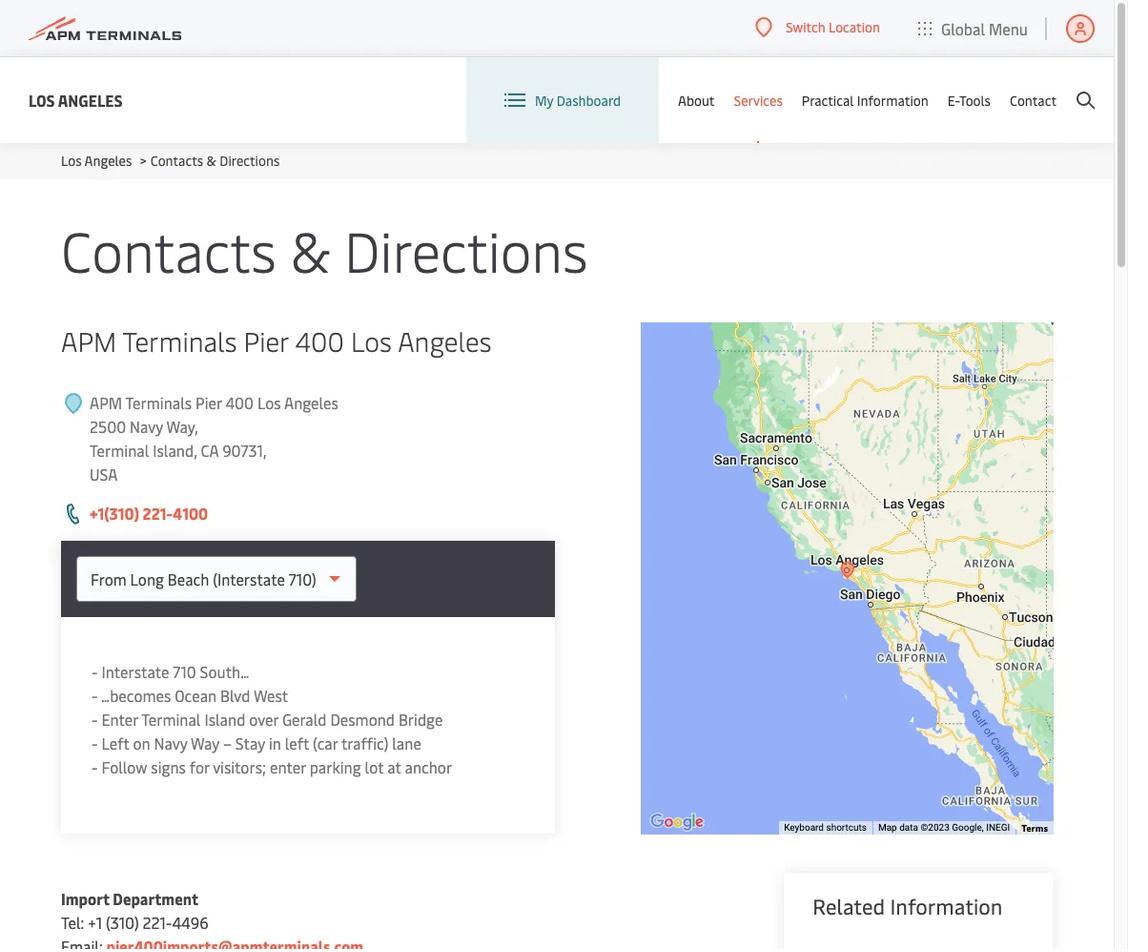 Task type: describe. For each thing, give the bounding box(es) containing it.
e-
[[948, 91, 960, 109]]

ca
[[201, 440, 219, 461]]

navy inside apm terminals pier 400 los angeles 2500 navy way, terminal island, ca 90731, usa
[[130, 416, 163, 437]]

terminals for apm terminals pier 400 los angeles 2500 navy way, terminal island, ca 90731, usa
[[125, 392, 192, 413]]

terms
[[1022, 822, 1049, 835]]

1 - from the top
[[92, 661, 98, 682]]

angeles inside apm terminals pier 400 los angeles 2500 navy way, terminal island, ca 90731, usa
[[284, 392, 339, 413]]

google image
[[646, 810, 709, 835]]

follow
[[102, 757, 147, 778]]

0 vertical spatial los angeles link
[[29, 88, 123, 112]]

400 for apm terminals pier 400 los angeles 2500 navy way, terminal island, ca 90731, usa
[[226, 392, 254, 413]]

710
[[173, 661, 196, 682]]

terminal inside - interstate 710 south… - …becomes ocean blvd west - enter terminal island over gerald desmond bridge - left on navy way – stay in left (car traffic) lane - follow signs for visitors; enter parking lot at anchor
[[141, 709, 201, 730]]

practical information button
[[802, 57, 929, 143]]

221- inside import department tel: +1 (310) 221-4496
[[143, 912, 172, 933]]

south…
[[200, 661, 249, 682]]

4496
[[172, 912, 209, 933]]

>
[[140, 152, 147, 170]]

my dashboard
[[535, 91, 621, 109]]

+1
[[88, 912, 102, 933]]

global menu button
[[900, 0, 1048, 57]]

my
[[535, 91, 554, 109]]

2 - from the top
[[92, 685, 98, 706]]

usa
[[90, 464, 118, 485]]

90731,
[[222, 440, 267, 461]]

shortcuts
[[827, 823, 867, 833]]

contact
[[1010, 91, 1057, 109]]

west
[[254, 685, 288, 706]]

way,
[[167, 416, 198, 437]]

5 - from the top
[[92, 757, 98, 778]]

3 - from the top
[[92, 709, 98, 730]]

1 horizontal spatial &
[[291, 212, 330, 287]]

map data ©2023 google, inegi
[[879, 823, 1011, 833]]

dashboard
[[557, 91, 621, 109]]

400 for apm terminals pier 400 los angeles
[[295, 323, 344, 359]]

interstate
[[102, 661, 169, 682]]

4100
[[173, 503, 208, 524]]

for
[[190, 757, 209, 778]]

lane
[[392, 733, 422, 754]]

data
[[900, 823, 919, 833]]

apm terminals pier 400 los angeles
[[61, 323, 492, 359]]

apm for apm terminals pier 400 los angeles 2500 navy way, terminal island, ca 90731, usa
[[90, 392, 122, 413]]

4 - from the top
[[92, 733, 98, 754]]

apm terminals pier 400 los angeles 2500 navy way, terminal island, ca 90731, usa
[[90, 392, 339, 485]]

+1(310) 221-4100
[[90, 503, 208, 524]]

island,
[[153, 440, 197, 461]]

global menu
[[942, 18, 1029, 39]]

traffic)
[[342, 733, 389, 754]]

terms link
[[1022, 822, 1049, 835]]

–
[[223, 733, 232, 754]]

los angeles > contacts & directions
[[61, 152, 280, 170]]

tools
[[960, 91, 991, 109]]

left
[[102, 733, 129, 754]]

desmond
[[330, 709, 395, 730]]

my dashboard button
[[505, 57, 621, 143]]

pier for apm terminals pier 400 los angeles
[[244, 323, 289, 359]]

inegi
[[987, 823, 1011, 833]]

contacts & directions
[[61, 212, 588, 287]]

pier for apm terminals pier 400 los angeles 2500 navy way, terminal island, ca 90731, usa
[[196, 392, 222, 413]]

e-tools
[[948, 91, 991, 109]]

contact button
[[1010, 57, 1057, 143]]

- interstate 710 south… - …becomes ocean blvd west - enter terminal island over gerald desmond bridge - left on navy way – stay in left (car traffic) lane - follow signs for visitors; enter parking lot at anchor
[[92, 661, 452, 778]]

(310)
[[106, 912, 139, 933]]

0 vertical spatial contacts
[[151, 152, 203, 170]]

los angeles
[[29, 89, 123, 110]]

visitors;
[[213, 757, 266, 778]]

import
[[61, 888, 109, 909]]



Task type: vqa. For each thing, say whether or not it's contained in the screenshot.
ready icon
no



Task type: locate. For each thing, give the bounding box(es) containing it.
ocean
[[175, 685, 217, 706]]

1 vertical spatial directions
[[345, 212, 588, 287]]

terminal down '2500'
[[90, 440, 149, 461]]

navy
[[130, 416, 163, 437], [154, 733, 187, 754]]

+1(310)
[[90, 503, 139, 524]]

0 vertical spatial terminals
[[123, 323, 237, 359]]

- left left
[[92, 733, 98, 754]]

400 up 90731,
[[226, 392, 254, 413]]

island
[[205, 709, 246, 730]]

enter
[[270, 757, 306, 778]]

1 horizontal spatial pier
[[244, 323, 289, 359]]

1 horizontal spatial directions
[[345, 212, 588, 287]]

0 vertical spatial information
[[858, 91, 929, 109]]

department
[[113, 888, 199, 909]]

&
[[207, 152, 217, 170], [291, 212, 330, 287]]

- left …becomes
[[92, 685, 98, 706]]

related
[[813, 892, 886, 921]]

keyboard shortcuts
[[785, 823, 867, 833]]

import department tel: +1 (310) 221-4496
[[61, 888, 209, 933]]

keyboard
[[785, 823, 824, 833]]

parking
[[310, 757, 361, 778]]

0 vertical spatial terminal
[[90, 440, 149, 461]]

information for related information
[[891, 892, 1003, 921]]

1 vertical spatial 400
[[226, 392, 254, 413]]

1 vertical spatial terminals
[[125, 392, 192, 413]]

map region
[[484, 136, 1129, 869]]

terminal inside apm terminals pier 400 los angeles 2500 navy way, terminal island, ca 90731, usa
[[90, 440, 149, 461]]

switch
[[786, 18, 826, 36]]

gerald
[[282, 709, 327, 730]]

information inside dropdown button
[[858, 91, 929, 109]]

tab panel containing - interstate 710 south…
[[61, 617, 555, 834]]

over
[[249, 709, 279, 730]]

practical
[[802, 91, 854, 109]]

terminals inside apm terminals pier 400 los angeles 2500 navy way, terminal island, ca 90731, usa
[[125, 392, 192, 413]]

services button
[[734, 57, 783, 143]]

©2023
[[921, 823, 950, 833]]

los
[[29, 89, 55, 110], [61, 152, 82, 170], [351, 323, 392, 359], [258, 392, 281, 413]]

2500
[[90, 416, 126, 437]]

0 horizontal spatial directions
[[220, 152, 280, 170]]

location
[[829, 18, 881, 36]]

pier inside apm terminals pier 400 los angeles 2500 navy way, terminal island, ca 90731, usa
[[196, 392, 222, 413]]

enter
[[102, 709, 138, 730]]

1 vertical spatial pier
[[196, 392, 222, 413]]

los inside apm terminals pier 400 los angeles 2500 navy way, terminal island, ca 90731, usa
[[258, 392, 281, 413]]

lot
[[365, 757, 384, 778]]

in
[[269, 733, 281, 754]]

1 221- from the top
[[143, 503, 173, 524]]

- left interstate in the left of the page
[[92, 661, 98, 682]]

information for practical information
[[858, 91, 929, 109]]

0 vertical spatial navy
[[130, 416, 163, 437]]

0 horizontal spatial 400
[[226, 392, 254, 413]]

contacts
[[151, 152, 203, 170], [61, 212, 277, 287]]

navy left way,
[[130, 416, 163, 437]]

google,
[[952, 823, 984, 833]]

1 vertical spatial 221-
[[143, 912, 172, 933]]

map
[[879, 823, 898, 833]]

bridge
[[399, 709, 443, 730]]

0 horizontal spatial &
[[207, 152, 217, 170]]

services
[[734, 91, 783, 109]]

221- right +1(310)
[[143, 503, 173, 524]]

0 vertical spatial 400
[[295, 323, 344, 359]]

practical information
[[802, 91, 929, 109]]

keyboard shortcuts button
[[785, 822, 867, 835]]

switch location button
[[756, 17, 881, 38]]

0 vertical spatial apm
[[61, 323, 117, 359]]

…becomes
[[101, 685, 171, 706]]

1 vertical spatial contacts
[[61, 212, 277, 287]]

related information
[[813, 892, 1003, 921]]

blvd
[[220, 685, 250, 706]]

on
[[133, 733, 150, 754]]

global
[[942, 18, 986, 39]]

0 horizontal spatial pier
[[196, 392, 222, 413]]

los angeles link
[[29, 88, 123, 112], [61, 152, 132, 170]]

221-
[[143, 503, 173, 524], [143, 912, 172, 933]]

signs
[[151, 757, 186, 778]]

contacts down 'los angeles > contacts & directions'
[[61, 212, 277, 287]]

221- down department at left
[[143, 912, 172, 933]]

1 vertical spatial terminal
[[141, 709, 201, 730]]

1 vertical spatial information
[[891, 892, 1003, 921]]

about
[[678, 91, 715, 109]]

+1(310) 221-4100 link
[[90, 503, 208, 524]]

- left enter
[[92, 709, 98, 730]]

switch location
[[786, 18, 881, 36]]

- left follow
[[92, 757, 98, 778]]

about button
[[678, 57, 715, 143]]

left
[[285, 733, 309, 754]]

tab panel
[[61, 617, 555, 834]]

400 inside apm terminals pier 400 los angeles 2500 navy way, terminal island, ca 90731, usa
[[226, 392, 254, 413]]

terminal
[[90, 440, 149, 461], [141, 709, 201, 730]]

terminal down ocean on the bottom left of page
[[141, 709, 201, 730]]

400
[[295, 323, 344, 359], [226, 392, 254, 413]]

stay
[[236, 733, 265, 754]]

way
[[191, 733, 219, 754]]

menu
[[989, 18, 1029, 39]]

apm inside apm terminals pier 400 los angeles 2500 navy way, terminal island, ca 90731, usa
[[90, 392, 122, 413]]

1 vertical spatial apm
[[90, 392, 122, 413]]

pier
[[244, 323, 289, 359], [196, 392, 222, 413]]

1 vertical spatial los angeles link
[[61, 152, 132, 170]]

apm
[[61, 323, 117, 359], [90, 392, 122, 413]]

0 vertical spatial pier
[[244, 323, 289, 359]]

terminals for apm terminals pier 400 los angeles
[[123, 323, 237, 359]]

-
[[92, 661, 98, 682], [92, 685, 98, 706], [92, 709, 98, 730], [92, 733, 98, 754], [92, 757, 98, 778]]

anchor
[[405, 757, 452, 778]]

0 vertical spatial 221-
[[143, 503, 173, 524]]

400 down contacts & directions
[[295, 323, 344, 359]]

at
[[388, 757, 401, 778]]

information left "e-"
[[858, 91, 929, 109]]

navy inside - interstate 710 south… - …becomes ocean blvd west - enter terminal island over gerald desmond bridge - left on navy way – stay in left (car traffic) lane - follow signs for visitors; enter parking lot at anchor
[[154, 733, 187, 754]]

directions
[[220, 152, 280, 170], [345, 212, 588, 287]]

0 vertical spatial &
[[207, 152, 217, 170]]

apm for apm terminals pier 400 los angeles
[[61, 323, 117, 359]]

0 vertical spatial directions
[[220, 152, 280, 170]]

(car
[[313, 733, 338, 754]]

navy up signs
[[154, 733, 187, 754]]

tel:
[[61, 912, 84, 933]]

angeles
[[58, 89, 123, 110], [85, 152, 132, 170], [398, 323, 492, 359], [284, 392, 339, 413]]

2 221- from the top
[[143, 912, 172, 933]]

1 vertical spatial navy
[[154, 733, 187, 754]]

1 vertical spatial &
[[291, 212, 330, 287]]

information down "map data ©2023 google, inegi" at the right of page
[[891, 892, 1003, 921]]

contacts right >
[[151, 152, 203, 170]]

e-tools button
[[948, 57, 991, 143]]

1 horizontal spatial 400
[[295, 323, 344, 359]]



